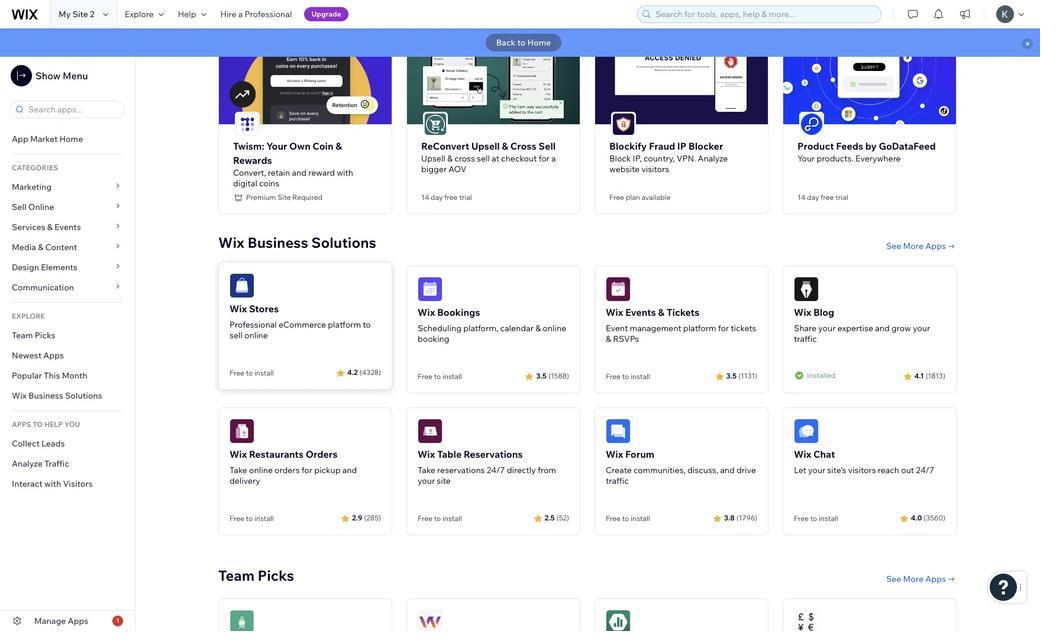 Task type: locate. For each thing, give the bounding box(es) containing it.
1 vertical spatial business
[[28, 391, 63, 401]]

events down "sell online" "link"
[[55, 222, 81, 233]]

traffic down the forum
[[606, 476, 629, 486]]

14 for product
[[798, 193, 806, 202]]

0 vertical spatial wix business solutions
[[218, 234, 377, 251]]

product feeds by godatafeed poster image
[[784, 9, 957, 124]]

upsell down reconvert
[[422, 153, 446, 164]]

ip
[[678, 140, 687, 152]]

& right media
[[38, 242, 43, 253]]

0 horizontal spatial trial
[[460, 193, 472, 202]]

free down delivery at the left of page
[[230, 514, 245, 523]]

site for premium
[[278, 193, 291, 202]]

free for wix restaurants orders
[[230, 514, 245, 523]]

0 horizontal spatial events
[[55, 222, 81, 233]]

team
[[12, 330, 33, 341], [218, 567, 255, 585]]

2 14 day free trial from the left
[[798, 193, 849, 202]]

0 horizontal spatial sell
[[230, 330, 243, 341]]

help button
[[171, 0, 214, 28]]

team up vacation mode logo
[[218, 567, 255, 585]]

professional right hire
[[245, 9, 292, 20]]

leads
[[41, 439, 65, 449]]

0 horizontal spatial 3.5
[[537, 372, 547, 381]]

to for wix table reservations
[[434, 514, 441, 523]]

hire a professional
[[221, 9, 292, 20]]

free down booking
[[418, 372, 433, 381]]

0 horizontal spatial solutions
[[65, 391, 102, 401]]

24/7 inside wix table reservations take reservations 24/7 directly from your site
[[487, 465, 505, 476]]

0 horizontal spatial platform
[[328, 320, 361, 330]]

1 vertical spatial see more apps button
[[887, 574, 957, 585]]

your inside wix table reservations take reservations 24/7 directly from your site
[[418, 476, 435, 486]]

1 vertical spatial picks
[[258, 567, 294, 585]]

1 vertical spatial professional
[[230, 320, 277, 330]]

free to install down rsvps
[[606, 372, 651, 381]]

take left site
[[418, 465, 436, 476]]

0 horizontal spatial with
[[44, 479, 61, 490]]

back to home alert
[[0, 28, 1041, 57]]

interact
[[12, 479, 43, 490]]

design
[[12, 262, 39, 273]]

1 see more apps from the top
[[887, 241, 947, 251]]

2 take from the left
[[418, 465, 436, 476]]

digital
[[233, 178, 257, 189]]

2 14 from the left
[[798, 193, 806, 202]]

team picks up vacation mode logo
[[218, 567, 294, 585]]

collect
[[12, 439, 40, 449]]

home right market
[[60, 134, 83, 144]]

wix inside wix stores professional ecommerce platform to sell online
[[230, 303, 247, 315]]

2 3.5 from the left
[[727, 372, 737, 381]]

0 vertical spatial traffic
[[795, 334, 818, 344]]

install
[[255, 369, 274, 378], [443, 372, 462, 381], [631, 372, 651, 381], [255, 514, 274, 523], [443, 514, 462, 523], [631, 514, 651, 523], [819, 514, 839, 523]]

0 vertical spatial for
[[539, 153, 550, 164]]

take down wix restaurants orders logo
[[230, 465, 247, 476]]

1 horizontal spatial wix business solutions
[[218, 234, 377, 251]]

analyze up interact
[[12, 459, 43, 470]]

1 horizontal spatial home
[[528, 37, 551, 48]]

team down explore
[[12, 330, 33, 341]]

0 vertical spatial business
[[248, 234, 308, 251]]

expertise
[[838, 323, 874, 334]]

1 horizontal spatial with
[[337, 167, 353, 178]]

a right hire
[[238, 9, 243, 20]]

1 see from the top
[[887, 241, 902, 251]]

coin
[[313, 140, 334, 152]]

for right orders
[[302, 465, 313, 476]]

orders
[[306, 449, 338, 460]]

14 for reconvert
[[422, 193, 430, 202]]

wix down wix stores logo
[[230, 303, 247, 315]]

1 horizontal spatial sell
[[477, 153, 490, 164]]

apps
[[12, 420, 31, 429]]

1 14 day free trial from the left
[[422, 193, 472, 202]]

0 horizontal spatial team picks
[[12, 330, 55, 341]]

categories
[[12, 163, 58, 172]]

1 vertical spatial team
[[218, 567, 255, 585]]

help
[[44, 420, 63, 429]]

a inside 'reconvert upsell & cross sell upsell & cross sell at checkout for a bigger aov'
[[552, 153, 556, 164]]

free for wix stores
[[230, 369, 245, 378]]

trial for upsell
[[460, 193, 472, 202]]

solutions down month
[[65, 391, 102, 401]]

home inside sidebar "element"
[[60, 134, 83, 144]]

2 trial from the left
[[836, 193, 849, 202]]

a right checkout
[[552, 153, 556, 164]]

sell left online
[[12, 202, 26, 213]]

for inside wix restaurants orders take online orders for pickup and delivery
[[302, 465, 313, 476]]

sell inside wix stores professional ecommerce platform to sell online
[[230, 330, 243, 341]]

0 horizontal spatial team
[[12, 330, 33, 341]]

wix table reservations logo image
[[418, 419, 443, 444]]

home
[[528, 37, 551, 48], [60, 134, 83, 144]]

2 free from the left
[[821, 193, 835, 202]]

1 vertical spatial sell
[[230, 330, 243, 341]]

sell inside "link"
[[12, 202, 26, 213]]

1 horizontal spatial analyze
[[698, 153, 729, 164]]

trial down products.
[[836, 193, 849, 202]]

popular
[[12, 371, 42, 381]]

with inside sidebar "element"
[[44, 479, 61, 490]]

sell right cross
[[539, 140, 556, 152]]

free for wix events & tickets
[[606, 372, 621, 381]]

1 horizontal spatial solutions
[[312, 234, 377, 251]]

1 horizontal spatial team picks
[[218, 567, 294, 585]]

professional down the stores
[[230, 320, 277, 330]]

0 vertical spatial team
[[12, 330, 33, 341]]

0 vertical spatial picks
[[35, 330, 55, 341]]

professional
[[245, 9, 292, 20], [230, 320, 277, 330]]

& left rsvps
[[606, 334, 612, 344]]

0 horizontal spatial upsell
[[422, 153, 446, 164]]

interact with visitors link
[[0, 474, 135, 494]]

& up media & content
[[47, 222, 53, 233]]

& right calendar
[[536, 323, 541, 334]]

2 day from the left
[[808, 193, 820, 202]]

team picks down explore
[[12, 330, 55, 341]]

and inside wix restaurants orders take online orders for pickup and delivery
[[343, 465, 357, 476]]

install for orders
[[255, 514, 274, 523]]

solutions
[[312, 234, 377, 251], [65, 391, 102, 401]]

your inside product feeds by godatafeed your products. everywhere
[[798, 153, 816, 164]]

wix up share
[[795, 306, 812, 318]]

booking
[[418, 334, 450, 344]]

1 horizontal spatial 14
[[798, 193, 806, 202]]

& up management
[[659, 306, 665, 318]]

0 vertical spatial site
[[73, 9, 88, 20]]

0 horizontal spatial home
[[60, 134, 83, 144]]

wix stores professional ecommerce platform to sell online
[[230, 303, 371, 341]]

0 horizontal spatial traffic
[[606, 476, 629, 486]]

1 horizontal spatial sell
[[539, 140, 556, 152]]

0 vertical spatial visitors
[[642, 164, 670, 174]]

platform inside wix events & tickets event management platform for tickets & rsvps
[[684, 323, 717, 334]]

sell down wix stores logo
[[230, 330, 243, 341]]

& right the 'coin'
[[336, 140, 342, 152]]

free to install for &
[[606, 372, 651, 381]]

home for app market home
[[60, 134, 83, 144]]

back to home
[[497, 37, 551, 48]]

and left the drive
[[721, 465, 735, 476]]

1 horizontal spatial trial
[[836, 193, 849, 202]]

and right retain
[[292, 167, 307, 178]]

1 day from the left
[[431, 193, 443, 202]]

install for scheduling
[[443, 372, 462, 381]]

reward
[[309, 167, 335, 178]]

sell left at
[[477, 153, 490, 164]]

0 vertical spatial see more apps button
[[887, 241, 957, 251]]

twik analytics logo image
[[606, 610, 631, 632]]

3.5 left (1131)
[[727, 372, 737, 381]]

online down restaurants
[[249, 465, 273, 476]]

online down the stores
[[245, 330, 268, 341]]

free down rsvps
[[606, 372, 621, 381]]

14 day free trial down aov
[[422, 193, 472, 202]]

1 horizontal spatial 14 day free trial
[[798, 193, 849, 202]]

0 vertical spatial see more apps
[[887, 241, 947, 251]]

upgrade
[[312, 9, 341, 18]]

0 vertical spatial team picks
[[12, 330, 55, 341]]

market
[[30, 134, 58, 144]]

free
[[610, 193, 625, 202], [230, 369, 245, 378], [418, 372, 433, 381], [606, 372, 621, 381], [230, 514, 245, 523], [418, 514, 433, 523], [606, 514, 621, 523], [795, 514, 809, 523]]

upsell up at
[[472, 140, 500, 152]]

twism: your own coin & rewards poster image
[[219, 9, 392, 124]]

2 24/7 from the left
[[917, 465, 935, 476]]

free to install down let
[[795, 514, 839, 523]]

communication link
[[0, 278, 135, 298]]

install for create
[[631, 514, 651, 523]]

your left site
[[418, 476, 435, 486]]

share
[[795, 323, 817, 334]]

wix up event
[[606, 306, 624, 318]]

sell online
[[12, 202, 54, 213]]

0 horizontal spatial day
[[431, 193, 443, 202]]

1 vertical spatial more
[[904, 574, 924, 585]]

wix business solutions down required
[[218, 234, 377, 251]]

1 horizontal spatial traffic
[[795, 334, 818, 344]]

1 free from the left
[[445, 193, 458, 202]]

with inside twism: your own coin & rewards convert, retain and reward with digital coins
[[337, 167, 353, 178]]

2 vertical spatial for
[[302, 465, 313, 476]]

wix events & tickets logo image
[[606, 277, 631, 302]]

1 horizontal spatial 24/7
[[917, 465, 935, 476]]

wix events & tickets event management platform for tickets & rsvps
[[606, 306, 757, 344]]

0 vertical spatial sell
[[477, 153, 490, 164]]

0 vertical spatial analyze
[[698, 153, 729, 164]]

trial down aov
[[460, 193, 472, 202]]

1 vertical spatial events
[[626, 306, 656, 318]]

0 vertical spatial events
[[55, 222, 81, 233]]

management
[[630, 323, 682, 334]]

wix inside wix events & tickets event management platform for tickets & rsvps
[[606, 306, 624, 318]]

3.5
[[537, 372, 547, 381], [727, 372, 737, 381]]

0 vertical spatial professional
[[245, 9, 292, 20]]

with right reward
[[337, 167, 353, 178]]

and left grow on the right of page
[[876, 323, 890, 334]]

see more apps for wix business solutions
[[887, 241, 947, 251]]

analyze down blocker on the top right of the page
[[698, 153, 729, 164]]

show menu button
[[11, 65, 88, 86]]

sell
[[477, 153, 490, 164], [230, 330, 243, 341]]

wix inside wix table reservations take reservations 24/7 directly from your site
[[418, 449, 435, 460]]

1 vertical spatial home
[[60, 134, 83, 144]]

for right checkout
[[539, 153, 550, 164]]

cross
[[511, 140, 537, 152]]

Search for tools, apps, help & more... field
[[652, 6, 878, 22]]

chat
[[814, 449, 836, 460]]

your down 'product'
[[798, 153, 816, 164]]

1 vertical spatial upsell
[[422, 153, 446, 164]]

2 more from the top
[[904, 574, 924, 585]]

wix up create
[[606, 449, 624, 460]]

1 horizontal spatial 3.5
[[727, 372, 737, 381]]

0 vertical spatial your
[[267, 140, 287, 152]]

1 24/7 from the left
[[487, 465, 505, 476]]

0 horizontal spatial 14
[[422, 193, 430, 202]]

free right (285)
[[418, 514, 433, 523]]

14 down 'product'
[[798, 193, 806, 202]]

1 vertical spatial site
[[278, 193, 291, 202]]

14 day free trial down products.
[[798, 193, 849, 202]]

2.9 (285)
[[352, 514, 381, 523]]

website
[[610, 164, 640, 174]]

3.5 left '(1588)'
[[537, 372, 547, 381]]

and right pickup
[[343, 465, 357, 476]]

Search apps... field
[[25, 101, 121, 118]]

and inside wix blog share your expertise and grow your traffic
[[876, 323, 890, 334]]

0 horizontal spatial 14 day free trial
[[422, 193, 472, 202]]

free down let
[[795, 514, 809, 523]]

1 horizontal spatial team
[[218, 567, 255, 585]]

more for wix business solutions
[[904, 241, 924, 251]]

events up management
[[626, 306, 656, 318]]

1 horizontal spatial platform
[[684, 323, 717, 334]]

wix for wix forum
[[606, 449, 624, 460]]

to inside wix stores professional ecommerce platform to sell online
[[363, 320, 371, 330]]

directly
[[507, 465, 536, 476]]

with down traffic
[[44, 479, 61, 490]]

see for team picks
[[887, 574, 902, 585]]

currency converter logo image
[[795, 610, 819, 632]]

free to install down site
[[418, 514, 462, 523]]

1 trial from the left
[[460, 193, 472, 202]]

1 horizontal spatial take
[[418, 465, 436, 476]]

0 vertical spatial upsell
[[472, 140, 500, 152]]

and inside 'wix forum create communities, discuss, and drive traffic'
[[721, 465, 735, 476]]

day down bigger at the left top
[[431, 193, 443, 202]]

0 vertical spatial sell
[[539, 140, 556, 152]]

app
[[12, 134, 28, 144]]

let
[[795, 465, 807, 476]]

wix for wix chat
[[795, 449, 812, 460]]

free to install down delivery at the left of page
[[230, 514, 274, 523]]

1 horizontal spatial business
[[248, 234, 308, 251]]

1 horizontal spatial site
[[278, 193, 291, 202]]

visitors right site's
[[849, 465, 877, 476]]

0 vertical spatial with
[[337, 167, 353, 178]]

day down products.
[[808, 193, 820, 202]]

more for team picks
[[904, 574, 924, 585]]

0 horizontal spatial picks
[[35, 330, 55, 341]]

free down products.
[[821, 193, 835, 202]]

1 vertical spatial solutions
[[65, 391, 102, 401]]

free to install down booking
[[418, 372, 462, 381]]

product feeds by godatafeed icon image
[[801, 113, 824, 135]]

restaurants
[[249, 449, 304, 460]]

1 vertical spatial with
[[44, 479, 61, 490]]

to inside button
[[518, 37, 526, 48]]

0 vertical spatial more
[[904, 241, 924, 251]]

your
[[267, 140, 287, 152], [798, 153, 816, 164]]

site down the coins
[[278, 193, 291, 202]]

apps
[[926, 241, 947, 251], [43, 351, 64, 361], [926, 574, 947, 585], [68, 616, 88, 627]]

free down aov
[[445, 193, 458, 202]]

business down popular this month
[[28, 391, 63, 401]]

you
[[64, 420, 80, 429]]

2 see from the top
[[887, 574, 902, 585]]

1 3.5 from the left
[[537, 372, 547, 381]]

0 horizontal spatial take
[[230, 465, 247, 476]]

0 horizontal spatial 24/7
[[487, 465, 505, 476]]

day for product
[[808, 193, 820, 202]]

wix up wix stores logo
[[218, 234, 245, 251]]

14 day free trial for product
[[798, 193, 849, 202]]

online
[[543, 323, 567, 334], [245, 330, 268, 341], [249, 465, 273, 476]]

wix inside the wix chat let your site's visitors reach out 24/7
[[795, 449, 812, 460]]

1 horizontal spatial day
[[808, 193, 820, 202]]

1 vertical spatial for
[[719, 323, 729, 334]]

everywhere
[[856, 153, 902, 164]]

events
[[55, 222, 81, 233], [626, 306, 656, 318]]

trial for feeds
[[836, 193, 849, 202]]

0 horizontal spatial a
[[238, 9, 243, 20]]

my site 2
[[59, 9, 95, 20]]

free up wix restaurants orders logo
[[230, 369, 245, 378]]

wix inside 'wix forum create communities, discuss, and drive traffic'
[[606, 449, 624, 460]]

apps to help you
[[12, 420, 80, 429]]

1 vertical spatial analyze
[[12, 459, 43, 470]]

see for wix business solutions
[[887, 241, 902, 251]]

scheduling
[[418, 323, 462, 334]]

1 vertical spatial a
[[552, 153, 556, 164]]

wix business solutions down this
[[12, 391, 102, 401]]

tickets
[[667, 306, 700, 318]]

out
[[902, 465, 915, 476]]

1 horizontal spatial your
[[798, 153, 816, 164]]

professional inside wix stores professional ecommerce platform to sell online
[[230, 320, 277, 330]]

2
[[90, 9, 95, 20]]

visitors
[[642, 164, 670, 174], [849, 465, 877, 476]]

1 vertical spatial see more apps
[[887, 574, 947, 585]]

4.2
[[347, 368, 358, 377]]

wix up scheduling
[[418, 306, 435, 318]]

0 vertical spatial home
[[528, 37, 551, 48]]

wix bookings logo image
[[418, 277, 443, 302]]

calendar
[[501, 323, 534, 334]]

professional for a
[[245, 9, 292, 20]]

&
[[336, 140, 342, 152], [502, 140, 509, 152], [448, 153, 453, 164], [47, 222, 53, 233], [38, 242, 43, 253], [659, 306, 665, 318], [536, 323, 541, 334], [606, 334, 612, 344]]

wix for wix events & tickets
[[606, 306, 624, 318]]

visitors
[[63, 479, 93, 490]]

0 horizontal spatial sell
[[12, 202, 26, 213]]

wix inside sidebar "element"
[[12, 391, 27, 401]]

0 horizontal spatial visitors
[[642, 164, 670, 174]]

1 horizontal spatial free
[[821, 193, 835, 202]]

free to install for reservations
[[418, 514, 462, 523]]

wix down the popular
[[12, 391, 27, 401]]

2 horizontal spatial for
[[719, 323, 729, 334]]

platform right ecommerce
[[328, 320, 361, 330]]

home inside button
[[528, 37, 551, 48]]

1 see more apps button from the top
[[887, 241, 957, 251]]

your right let
[[809, 465, 826, 476]]

0 horizontal spatial free
[[445, 193, 458, 202]]

platform
[[328, 320, 361, 330], [684, 323, 717, 334]]

create
[[606, 465, 632, 476]]

take inside wix table reservations take reservations 24/7 directly from your site
[[418, 465, 436, 476]]

site left 2
[[73, 9, 88, 20]]

1 horizontal spatial for
[[539, 153, 550, 164]]

free for wix chat
[[795, 514, 809, 523]]

rsvps
[[614, 334, 640, 344]]

professional inside "hire a professional" 'link'
[[245, 9, 292, 20]]

wix down wix restaurants orders logo
[[230, 449, 247, 460]]

event
[[606, 323, 628, 334]]

for left the tickets
[[719, 323, 729, 334]]

2 see more apps button from the top
[[887, 574, 957, 585]]

online right calendar
[[543, 323, 567, 334]]

wix stores logo image
[[230, 273, 255, 298]]

newest
[[12, 351, 42, 361]]

1 vertical spatial visitors
[[849, 465, 877, 476]]

free for product
[[821, 193, 835, 202]]

home right back
[[528, 37, 551, 48]]

wix restaurants orders logo image
[[230, 419, 255, 444]]

1 more from the top
[[904, 241, 924, 251]]

free to install up wix restaurants orders logo
[[230, 369, 274, 378]]

wix up let
[[795, 449, 812, 460]]

your left the own
[[267, 140, 287, 152]]

platform down tickets
[[684, 323, 717, 334]]

wix inside wix restaurants orders take online orders for pickup and delivery
[[230, 449, 247, 460]]

picks inside sidebar "element"
[[35, 330, 55, 341]]

traffic down the blog
[[795, 334, 818, 344]]

24/7 down reservations
[[487, 465, 505, 476]]

popular this month link
[[0, 366, 135, 386]]

more
[[904, 241, 924, 251], [904, 574, 924, 585]]

1 take from the left
[[230, 465, 247, 476]]

1 14 from the left
[[422, 193, 430, 202]]

14 down bigger at the left top
[[422, 193, 430, 202]]

2.9
[[352, 514, 363, 523]]

0 horizontal spatial analyze
[[12, 459, 43, 470]]

1 horizontal spatial events
[[626, 306, 656, 318]]

0 horizontal spatial for
[[302, 465, 313, 476]]

wix left table
[[418, 449, 435, 460]]

visitors inside blockify fraud ip blocker block ip, country, vpn. analyze website visitors
[[642, 164, 670, 174]]

wix inside wix bookings scheduling platform, calendar & online booking
[[418, 306, 435, 318]]

free to install for create
[[606, 514, 651, 523]]

1 vertical spatial your
[[798, 153, 816, 164]]

wix inside wix blog share your expertise and grow your traffic
[[795, 306, 812, 318]]

free plan available
[[610, 193, 671, 202]]

1 horizontal spatial visitors
[[849, 465, 877, 476]]

1 vertical spatial wix business solutions
[[12, 391, 102, 401]]

visitors down the fraud
[[642, 164, 670, 174]]

premium site required
[[246, 193, 323, 202]]

2 see more apps from the top
[[887, 574, 947, 585]]

solutions down required
[[312, 234, 377, 251]]

0 vertical spatial a
[[238, 9, 243, 20]]

take inside wix restaurants orders take online orders for pickup and delivery
[[230, 465, 247, 476]]

wix for wix restaurants orders
[[230, 449, 247, 460]]

0 horizontal spatial site
[[73, 9, 88, 20]]

1 vertical spatial traffic
[[606, 476, 629, 486]]

free to install down create
[[606, 514, 651, 523]]

0 horizontal spatial wix business solutions
[[12, 391, 102, 401]]

free to install for orders
[[230, 514, 274, 523]]

wix
[[218, 234, 245, 251], [230, 303, 247, 315], [418, 306, 435, 318], [606, 306, 624, 318], [795, 306, 812, 318], [12, 391, 27, 401], [230, 449, 247, 460], [418, 449, 435, 460], [606, 449, 624, 460], [795, 449, 812, 460]]

business down "premium site required"
[[248, 234, 308, 251]]

free down create
[[606, 514, 621, 523]]

online inside wix stores professional ecommerce platform to sell online
[[245, 330, 268, 341]]

1 horizontal spatial a
[[552, 153, 556, 164]]



Task type: vqa. For each thing, say whether or not it's contained in the screenshot.
Restaurants
yes



Task type: describe. For each thing, give the bounding box(es) containing it.
1 horizontal spatial upsell
[[472, 140, 500, 152]]

14 day free trial for reconvert
[[422, 193, 472, 202]]

reservations
[[438, 465, 485, 476]]

free for wix table reservations
[[418, 514, 433, 523]]

retain
[[268, 167, 290, 178]]

my
[[59, 9, 71, 20]]

interact with visitors
[[12, 479, 93, 490]]

wix for wix bookings
[[418, 306, 435, 318]]

free for wix bookings
[[418, 372, 433, 381]]

to for wix forum
[[623, 514, 629, 523]]

4.0
[[911, 514, 923, 523]]

services & events link
[[0, 217, 135, 237]]

your down the blog
[[819, 323, 836, 334]]

install for professional
[[255, 369, 274, 378]]

show menu
[[36, 70, 88, 82]]

team picks inside "team picks" link
[[12, 330, 55, 341]]

wix restaurants orders take online orders for pickup and delivery
[[230, 449, 357, 486]]

install for let
[[819, 514, 839, 523]]

wix business solutions link
[[0, 386, 135, 406]]

your inside twism: your own coin & rewards convert, retain and reward with digital coins
[[267, 140, 287, 152]]

wix chat let your site's visitors reach out 24/7
[[795, 449, 935, 476]]

your inside the wix chat let your site's visitors reach out 24/7
[[809, 465, 826, 476]]

3.8
[[725, 514, 735, 523]]

elements
[[41, 262, 77, 273]]

vacation mode logo image
[[230, 610, 255, 632]]

free to install for professional
[[230, 369, 274, 378]]

design elements link
[[0, 258, 135, 278]]

app market home link
[[0, 129, 135, 149]]

newest apps link
[[0, 346, 135, 366]]

your right grow on the right of page
[[914, 323, 931, 334]]

professional for stores
[[230, 320, 277, 330]]

online inside wix restaurants orders take online orders for pickup and delivery
[[249, 465, 273, 476]]

site for my
[[73, 9, 88, 20]]

twism: your own coin & rewards icon image
[[236, 113, 259, 135]]

visitors inside the wix chat let your site's visitors reach out 24/7
[[849, 465, 877, 476]]

wix forum logo image
[[606, 419, 631, 444]]

take for wix restaurants orders
[[230, 465, 247, 476]]

team picks link
[[0, 326, 135, 346]]

traffic inside wix blog share your expertise and grow your traffic
[[795, 334, 818, 344]]

3.5 for tickets
[[727, 372, 737, 381]]

services & events
[[12, 222, 81, 233]]

online inside wix bookings scheduling platform, calendar & online booking
[[543, 323, 567, 334]]

content
[[45, 242, 77, 253]]

for inside 'reconvert upsell & cross sell upsell & cross sell at checkout for a bigger aov'
[[539, 153, 550, 164]]

site
[[437, 476, 451, 486]]

tickets
[[731, 323, 757, 334]]

newest apps
[[12, 351, 64, 361]]

show
[[36, 70, 61, 82]]

events inside wix events & tickets event management platform for tickets & rsvps
[[626, 306, 656, 318]]

media & content
[[12, 242, 77, 253]]

to for wix restaurants orders
[[246, 514, 253, 523]]

convert,
[[233, 167, 266, 178]]

analyze traffic
[[12, 459, 69, 470]]

4.0 (3560)
[[911, 514, 946, 523]]

marketing
[[12, 182, 52, 192]]

wix business solutions inside sidebar "element"
[[12, 391, 102, 401]]

analyze traffic link
[[0, 454, 135, 474]]

home for back to home
[[528, 37, 551, 48]]

sell inside 'reconvert upsell & cross sell upsell & cross sell at checkout for a bigger aov'
[[477, 153, 490, 164]]

24/7 inside the wix chat let your site's visitors reach out 24/7
[[917, 465, 935, 476]]

& left cross
[[502, 140, 509, 152]]

aov
[[449, 164, 467, 174]]

collect leads
[[12, 439, 65, 449]]

reconvert upsell & cross sell icon image
[[425, 113, 447, 135]]

blockify fraud ip blocker icon image
[[613, 113, 635, 135]]

blockify fraud ip blocker block ip, country, vpn. analyze website visitors
[[610, 140, 729, 174]]

communities,
[[634, 465, 686, 476]]

sidebar element
[[0, 57, 136, 632]]

(3560)
[[924, 514, 946, 523]]

platform,
[[464, 323, 499, 334]]

install for reservations
[[443, 514, 462, 523]]

reconvert upsell & cross sell upsell & cross sell at checkout for a bigger aov
[[422, 140, 556, 174]]

wix for wix blog
[[795, 306, 812, 318]]

1 vertical spatial team picks
[[218, 567, 294, 585]]

wix for wix table reservations
[[418, 449, 435, 460]]

checkout
[[502, 153, 537, 164]]

to for wix chat
[[811, 514, 818, 523]]

delivery
[[230, 476, 260, 486]]

coins
[[259, 178, 280, 189]]

bookings
[[437, 306, 480, 318]]

& inside twism: your own coin & rewards convert, retain and reward with digital coins
[[336, 140, 342, 152]]

sell inside 'reconvert upsell & cross sell upsell & cross sell at checkout for a bigger aov'
[[539, 140, 556, 152]]

orders
[[275, 465, 300, 476]]

& inside wix bookings scheduling platform, calendar & online booking
[[536, 323, 541, 334]]

team inside sidebar "element"
[[12, 330, 33, 341]]

design elements
[[12, 262, 77, 273]]

blockify fraud ip blocker poster image
[[596, 9, 769, 124]]

free to install for let
[[795, 514, 839, 523]]

back
[[497, 37, 516, 48]]

and inside twism: your own coin & rewards convert, retain and reward with digital coins
[[292, 167, 307, 178]]

to for wix events & tickets
[[623, 372, 629, 381]]

premium
[[246, 193, 276, 202]]

free for reconvert
[[445, 193, 458, 202]]

services
[[12, 222, 45, 233]]

solutions inside sidebar "element"
[[65, 391, 102, 401]]

media
[[12, 242, 36, 253]]

help
[[178, 9, 196, 20]]

(4328)
[[360, 368, 381, 377]]

pickup
[[314, 465, 341, 476]]

product feeds by godatafeed your products. everywhere
[[798, 140, 937, 164]]

twipla (visitor analytics) logo image
[[418, 610, 443, 632]]

feeds
[[837, 140, 864, 152]]

products.
[[817, 153, 854, 164]]

to for wix bookings
[[434, 372, 441, 381]]

analyze inside blockify fraud ip blocker block ip, country, vpn. analyze website visitors
[[698, 153, 729, 164]]

installed
[[808, 371, 836, 380]]

day for reconvert
[[431, 193, 443, 202]]

discuss,
[[688, 465, 719, 476]]

blocker
[[689, 140, 724, 152]]

install for &
[[631, 372, 651, 381]]

fraud
[[649, 140, 676, 152]]

wix chat logo image
[[795, 419, 819, 444]]

ecommerce
[[279, 320, 326, 330]]

communication
[[12, 282, 76, 293]]

to for wix stores
[[246, 369, 253, 378]]

wix blog logo image
[[795, 277, 819, 302]]

1 horizontal spatial picks
[[258, 567, 294, 585]]

3.5 for platform,
[[537, 372, 547, 381]]

reconvert upsell & cross sell poster image
[[407, 9, 580, 124]]

(1588)
[[549, 372, 570, 381]]

reconvert
[[422, 140, 470, 152]]

for inside wix events & tickets event management platform for tickets & rsvps
[[719, 323, 729, 334]]

from
[[538, 465, 557, 476]]

& down reconvert
[[448, 153, 453, 164]]

4.2 (4328)
[[347, 368, 381, 377]]

see more apps for team picks
[[887, 574, 947, 585]]

sell online link
[[0, 197, 135, 217]]

manage
[[34, 616, 66, 627]]

product
[[798, 140, 835, 152]]

free left 'plan'
[[610, 193, 625, 202]]

explore
[[12, 312, 45, 321]]

godatafeed
[[879, 140, 937, 152]]

analyze inside sidebar "element"
[[12, 459, 43, 470]]

wix for wix stores
[[230, 303, 247, 315]]

free to install for scheduling
[[418, 372, 462, 381]]

plan
[[626, 193, 640, 202]]

grow
[[892, 323, 912, 334]]

2.5
[[545, 514, 555, 523]]

take for wix table reservations
[[418, 465, 436, 476]]

twism:
[[233, 140, 264, 152]]

forum
[[626, 449, 655, 460]]

collect leads link
[[0, 434, 135, 454]]

country,
[[644, 153, 675, 164]]

business inside sidebar "element"
[[28, 391, 63, 401]]

free for wix forum
[[606, 514, 621, 523]]

(1131)
[[739, 372, 758, 381]]

4.1
[[915, 372, 925, 381]]

bigger
[[422, 164, 447, 174]]

see more apps button for team picks
[[887, 574, 957, 585]]

traffic inside 'wix forum create communities, discuss, and drive traffic'
[[606, 476, 629, 486]]

required
[[293, 193, 323, 202]]

0 vertical spatial solutions
[[312, 234, 377, 251]]

online
[[28, 202, 54, 213]]

a inside 'link'
[[238, 9, 243, 20]]

wix bookings scheduling platform, calendar & online booking
[[418, 306, 567, 344]]

ip,
[[633, 153, 642, 164]]

site's
[[828, 465, 847, 476]]

traffic
[[44, 459, 69, 470]]

see more apps button for wix business solutions
[[887, 241, 957, 251]]

events inside sidebar "element"
[[55, 222, 81, 233]]

platform inside wix stores professional ecommerce platform to sell online
[[328, 320, 361, 330]]



